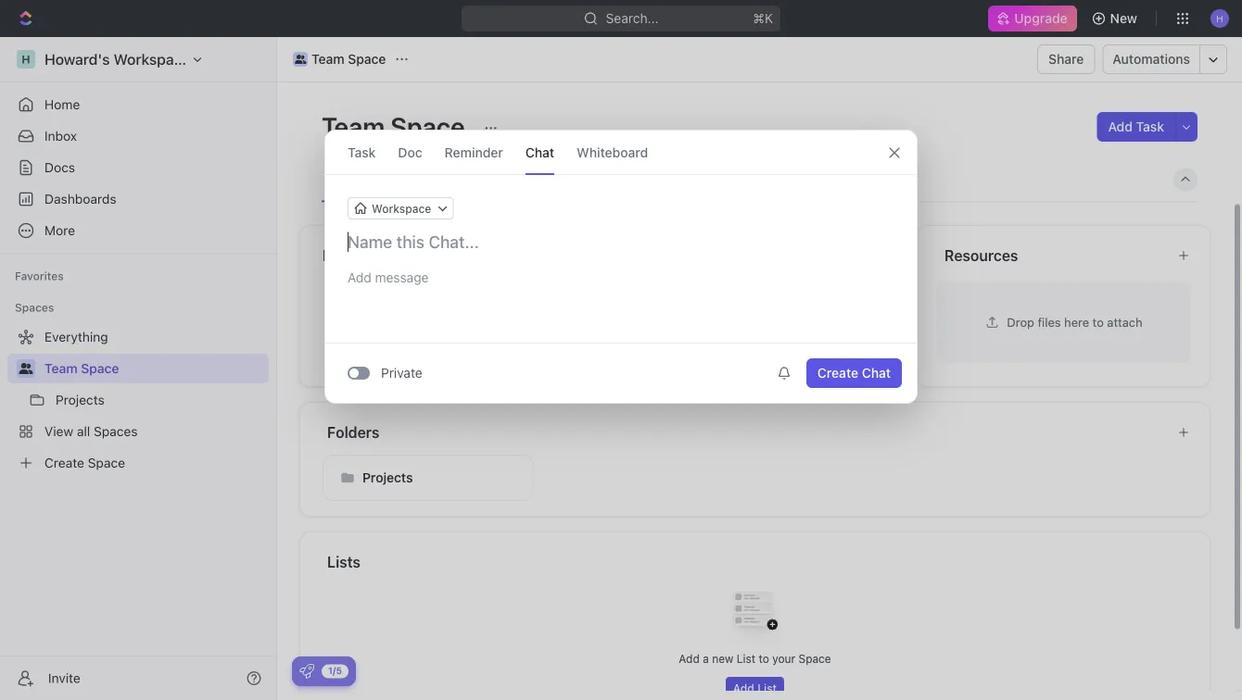 Task type: describe. For each thing, give the bounding box(es) containing it.
home link
[[7, 90, 269, 120]]

here
[[1064, 315, 1089, 329]]

resources button
[[944, 244, 1162, 267]]

whiteboard button
[[577, 131, 648, 174]]

files
[[1038, 315, 1061, 329]]

invite
[[48, 671, 80, 686]]

share button
[[1037, 44, 1095, 74]]

docs inside sidebar navigation
[[44, 160, 75, 175]]

new
[[712, 652, 734, 665]]

1 vertical spatial docs
[[761, 355, 787, 368]]

calendar
[[565, 172, 620, 187]]

add for add list
[[733, 682, 754, 695]]

create chat
[[818, 366, 891, 381]]

board
[[437, 172, 474, 187]]

upgrade link
[[989, 6, 1077, 32]]

table link
[[719, 167, 755, 193]]

you
[[639, 355, 658, 368]]

whiteboard
[[577, 145, 648, 160]]

board link
[[434, 167, 474, 193]]

your
[[339, 355, 363, 368]]

team space tree
[[7, 323, 269, 478]]

lists
[[327, 553, 361, 571]]

projects button
[[323, 455, 533, 501]]

team inside team space tree
[[44, 361, 78, 376]]

list link
[[504, 167, 530, 193]]

workspace
[[372, 202, 431, 215]]

0 vertical spatial chat
[[525, 145, 554, 160]]

⌘k
[[753, 11, 773, 26]]

overview link
[[342, 167, 403, 193]]

gantt
[[654, 172, 688, 187]]

task button
[[348, 131, 376, 174]]

your
[[772, 652, 795, 665]]

space right your
[[799, 652, 831, 665]]

space right user group image
[[348, 51, 386, 67]]

doc
[[398, 145, 422, 160]]

create chat button
[[806, 359, 902, 388]]

0 vertical spatial team space
[[311, 51, 386, 67]]

chat inside button
[[862, 366, 891, 381]]

sidebar navigation
[[0, 37, 277, 701]]

gantt link
[[650, 167, 688, 193]]

create
[[818, 366, 858, 381]]

any
[[739, 355, 758, 368]]

space inside tree
[[81, 361, 119, 376]]

onboarding checklist button element
[[299, 665, 314, 679]]

onboarding checklist button image
[[299, 665, 314, 679]]

overview
[[346, 172, 403, 187]]

table
[[722, 172, 755, 187]]

2 vertical spatial to
[[759, 652, 769, 665]]

doc button
[[398, 131, 422, 174]]

dialog containing task
[[324, 130, 918, 404]]

private
[[381, 366, 422, 381]]

resources
[[945, 247, 1018, 264]]

show
[[497, 355, 524, 368]]

team space inside tree
[[44, 361, 119, 376]]

task inside button
[[1136, 119, 1164, 134]]

a
[[703, 652, 709, 665]]

lists button
[[326, 551, 1188, 573]]

0 vertical spatial to
[[1093, 315, 1104, 329]]

0 vertical spatial team space link
[[288, 48, 391, 70]]

1 vertical spatial team space
[[322, 111, 470, 141]]



Task type: vqa. For each thing, say whether or not it's contained in the screenshot.
Workspace button
yes



Task type: locate. For each thing, give the bounding box(es) containing it.
list right new
[[737, 652, 756, 665]]

0 vertical spatial list
[[508, 172, 530, 187]]

0 horizontal spatial chat
[[525, 145, 554, 160]]

team right user group image
[[311, 51, 345, 67]]

add for add task
[[1108, 119, 1133, 134]]

automations
[[1113, 51, 1190, 67]]

add a new list to your space
[[679, 652, 831, 665]]

team space right user group icon
[[44, 361, 119, 376]]

add for add a new list to your space
[[679, 652, 700, 665]]

items
[[445, 355, 473, 368]]

reminder
[[445, 145, 503, 160]]

you haven't added any docs to this location.
[[639, 355, 871, 368]]

docs down inbox
[[44, 160, 75, 175]]

automations button
[[1104, 45, 1200, 73]]

docs right any
[[761, 355, 787, 368]]

add inside add list button
[[733, 682, 754, 695]]

haven't
[[661, 355, 700, 368]]

list right reminder button
[[508, 172, 530, 187]]

this
[[804, 355, 823, 368]]

will
[[477, 355, 494, 368]]

location.
[[826, 355, 871, 368]]

1 horizontal spatial add
[[733, 682, 754, 695]]

list inside button
[[757, 682, 777, 695]]

2 vertical spatial add
[[733, 682, 754, 695]]

inbox
[[44, 128, 77, 144]]

1 horizontal spatial to
[[790, 355, 801, 368]]

team space link inside tree
[[44, 354, 265, 384]]

team right user group icon
[[44, 361, 78, 376]]

Name this Chat... field
[[325, 231, 917, 253]]

space
[[348, 51, 386, 67], [391, 111, 465, 141], [81, 361, 119, 376], [799, 652, 831, 665]]

to
[[1093, 315, 1104, 329], [790, 355, 801, 368], [759, 652, 769, 665]]

1 horizontal spatial task
[[1136, 119, 1164, 134]]

to right here
[[1093, 315, 1104, 329]]

1 horizontal spatial chat
[[862, 366, 891, 381]]

spaces
[[15, 301, 54, 314]]

2 horizontal spatial list
[[757, 682, 777, 695]]

workspace button
[[348, 197, 454, 220]]

task down 'automations' "button"
[[1136, 119, 1164, 134]]

search...
[[606, 11, 659, 26]]

to left your
[[759, 652, 769, 665]]

1 horizontal spatial docs
[[761, 355, 787, 368]]

team space
[[311, 51, 386, 67], [322, 111, 470, 141], [44, 361, 119, 376]]

add left a
[[679, 652, 700, 665]]

1/5
[[328, 666, 342, 677]]

team space up doc
[[322, 111, 470, 141]]

0 horizontal spatial docs
[[44, 160, 75, 175]]

task up the overview link
[[348, 145, 376, 160]]

add down 'automations' "button"
[[1108, 119, 1133, 134]]

add list button
[[726, 677, 784, 699]]

0 horizontal spatial task
[[348, 145, 376, 160]]

2 vertical spatial team
[[44, 361, 78, 376]]

add inside add task button
[[1108, 119, 1133, 134]]

list down add a new list to your space
[[757, 682, 777, 695]]

user group image
[[295, 55, 306, 64]]

1 vertical spatial add
[[679, 652, 700, 665]]

0 vertical spatial add
[[1108, 119, 1133, 134]]

add down add a new list to your space
[[733, 682, 754, 695]]

calendar link
[[561, 167, 620, 193]]

here.
[[527, 355, 554, 368]]

0 horizontal spatial add
[[679, 652, 700, 665]]

task
[[1136, 119, 1164, 134], [348, 145, 376, 160]]

2 horizontal spatial add
[[1108, 119, 1133, 134]]

chat button
[[525, 131, 554, 174]]

add list
[[733, 682, 777, 695]]

team
[[311, 51, 345, 67], [322, 111, 385, 141], [44, 361, 78, 376]]

home
[[44, 97, 80, 112]]

workspace button
[[348, 197, 454, 220]]

no most used docs image
[[718, 280, 792, 354]]

space right user group icon
[[81, 361, 119, 376]]

0 vertical spatial docs
[[44, 160, 75, 175]]

add task
[[1108, 119, 1164, 134]]

1 vertical spatial team
[[322, 111, 385, 141]]

projects
[[362, 470, 413, 485]]

0 horizontal spatial team space link
[[44, 354, 265, 384]]

0 vertical spatial team
[[311, 51, 345, 67]]

chat
[[525, 145, 554, 160], [862, 366, 891, 381]]

list
[[508, 172, 530, 187], [737, 652, 756, 665], [757, 682, 777, 695]]

favorites
[[15, 270, 64, 283]]

attach
[[1107, 315, 1143, 329]]

2 vertical spatial team space
[[44, 361, 119, 376]]

team space right user group image
[[311, 51, 386, 67]]

2 horizontal spatial to
[[1093, 315, 1104, 329]]

new button
[[1084, 4, 1149, 33]]

1 horizontal spatial team space link
[[288, 48, 391, 70]]

inbox link
[[7, 121, 269, 151]]

favorites button
[[7, 265, 71, 287]]

drop
[[1007, 315, 1034, 329]]

to left this
[[790, 355, 801, 368]]

folders
[[327, 424, 379, 441]]

0 horizontal spatial to
[[759, 652, 769, 665]]

0 vertical spatial task
[[1136, 119, 1164, 134]]

2 vertical spatial list
[[757, 682, 777, 695]]

1 vertical spatial to
[[790, 355, 801, 368]]

added
[[703, 355, 736, 368]]

share
[[1049, 51, 1084, 67]]

chat up list link on the top left of the page
[[525, 145, 554, 160]]

add task button
[[1097, 112, 1175, 142]]

1 vertical spatial task
[[348, 145, 376, 160]]

team up the overview link
[[322, 111, 385, 141]]

drop files here to attach
[[1007, 315, 1143, 329]]

dashboards link
[[7, 184, 269, 214]]

team space link
[[288, 48, 391, 70], [44, 354, 265, 384]]

space up doc
[[391, 111, 465, 141]]

upgrade
[[1014, 11, 1068, 26]]

user group image
[[19, 363, 33, 375]]

opened
[[402, 355, 442, 368]]

docs
[[44, 160, 75, 175], [761, 355, 787, 368]]

1 vertical spatial team space link
[[44, 354, 265, 384]]

0 horizontal spatial list
[[508, 172, 530, 187]]

no recent items image
[[409, 280, 483, 354]]

no lists icon. image
[[718, 577, 792, 651]]

docs link
[[7, 153, 269, 183]]

recent
[[366, 355, 399, 368]]

your recent opened items will show here.
[[339, 355, 554, 368]]

dialog
[[324, 130, 918, 404]]

folders button
[[326, 421, 1162, 444]]

1 horizontal spatial list
[[737, 652, 756, 665]]

reminder button
[[445, 131, 503, 174]]

chat right create
[[862, 366, 891, 381]]

1 vertical spatial chat
[[862, 366, 891, 381]]

add
[[1108, 119, 1133, 134], [679, 652, 700, 665], [733, 682, 754, 695]]

dashboards
[[44, 191, 116, 207]]

1 vertical spatial list
[[737, 652, 756, 665]]

new
[[1110, 11, 1137, 26]]

recent
[[323, 247, 372, 264]]



